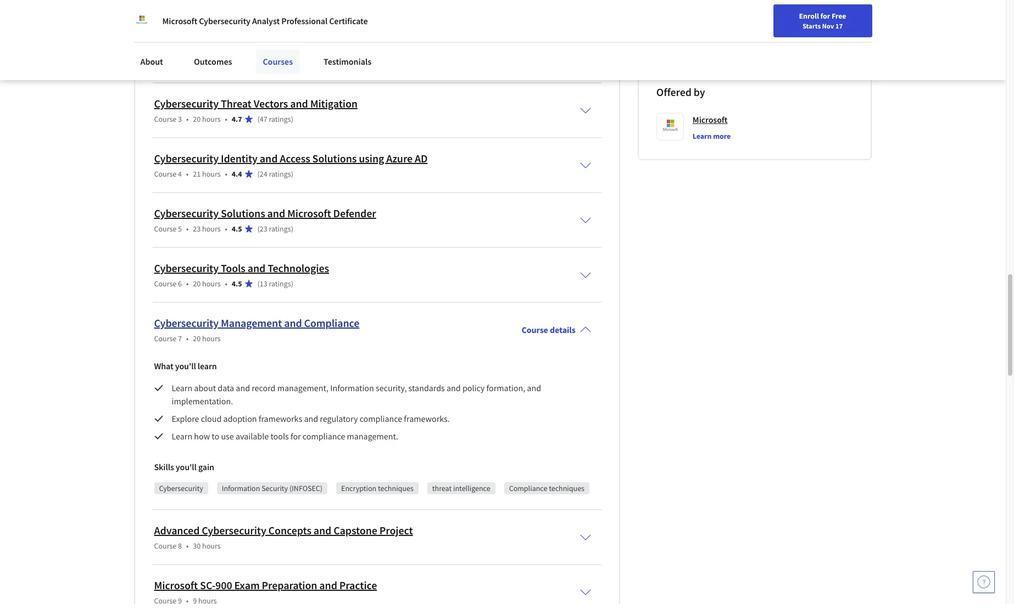 Task type: locate. For each thing, give the bounding box(es) containing it.
for
[[821, 11, 830, 21], [291, 431, 301, 442]]

0 vertical spatial 20
[[193, 114, 201, 124]]

0 vertical spatial information
[[330, 383, 374, 394]]

cybersecurity inside cybersecurity management and compliance course 7 • 20 hours
[[154, 316, 219, 330]]

0 vertical spatial for
[[821, 11, 830, 21]]

hours right 25
[[202, 59, 221, 69]]

2 ( from the top
[[257, 114, 260, 124]]

• right 8
[[186, 542, 189, 552]]

( right 4.4
[[257, 169, 260, 179]]

project
[[380, 524, 413, 538]]

course 3 • 20 hours •
[[154, 114, 227, 124]]

learn more
[[693, 131, 731, 141]]

1 4.5 from the top
[[232, 224, 242, 234]]

0 horizontal spatial information
[[222, 484, 260, 494]]

( down cybersecurity threat vectors and mitigation link
[[257, 114, 260, 124]]

courses
[[263, 56, 293, 67]]

hours inside advanced cybersecurity concepts and capstone project course 8 • 30 hours
[[202, 542, 221, 552]]

5 ( from the top
[[257, 279, 260, 289]]

details
[[550, 325, 576, 336]]

hours right 21
[[202, 169, 221, 179]]

hours left 4.7
[[202, 114, 221, 124]]

course left 6
[[154, 279, 177, 289]]

) down cybersecurity identity and access solutions using azure ad link
[[291, 169, 293, 179]]

encryption techniques
[[341, 484, 414, 494]]

7 hours from the top
[[202, 542, 221, 552]]

1 horizontal spatial information
[[330, 383, 374, 394]]

course left 7
[[154, 334, 177, 344]]

capstone
[[334, 524, 377, 538]]

•
[[225, 59, 227, 69], [186, 114, 189, 124], [225, 114, 227, 124], [186, 169, 189, 179], [225, 169, 227, 179], [186, 224, 189, 234], [225, 224, 227, 234], [186, 279, 189, 289], [225, 279, 227, 289], [186, 334, 189, 344], [186, 542, 189, 552]]

learn down what you'll learn
[[172, 383, 192, 394]]

networking
[[227, 42, 282, 55]]

2 4.5 from the top
[[232, 279, 242, 289]]

0 horizontal spatial for
[[291, 431, 301, 442]]

intelligence
[[453, 484, 490, 494]]

data
[[218, 383, 234, 394]]

microsoft image
[[658, 21, 682, 46]]

25
[[193, 59, 201, 69]]

for inside the enroll for free starts nov 17
[[821, 11, 830, 21]]

learn down microsoft link
[[693, 131, 712, 141]]

course inside dropdown button
[[522, 325, 548, 336]]

cybersecurity threat vectors and mitigation
[[154, 97, 358, 110]]

• right 7
[[186, 334, 189, 344]]

preparation
[[262, 579, 317, 593]]

ratings right 24
[[269, 169, 291, 179]]

( down networking at top left
[[257, 59, 260, 69]]

cybersecurity management and compliance link
[[154, 316, 359, 330]]

1 techniques from the left
[[378, 484, 414, 494]]

cybersecurity
[[199, 15, 250, 26], [154, 97, 219, 110], [154, 152, 219, 165], [154, 207, 219, 220], [154, 261, 219, 275], [154, 316, 219, 330], [159, 484, 203, 494], [202, 524, 266, 538]]

24
[[260, 169, 267, 179]]

0 vertical spatial you'll
[[175, 361, 196, 372]]

frameworks
[[259, 414, 302, 425]]

and left the practice
[[319, 579, 337, 593]]

introduction to networking and cloud computing
[[154, 42, 386, 55]]

cybersecurity solutions and microsoft defender link
[[154, 207, 376, 220]]

tools
[[271, 431, 289, 442]]

4.8
[[232, 59, 242, 69]]

and right management
[[284, 316, 302, 330]]

1 hours from the top
[[202, 59, 221, 69]]

100
[[260, 59, 271, 69]]

compliance
[[304, 316, 359, 330], [509, 484, 547, 494]]

30
[[193, 542, 201, 552]]

learn
[[198, 361, 217, 372]]

ratings right 47
[[269, 114, 291, 124]]

0 vertical spatial learn
[[693, 131, 712, 141]]

mitigation
[[310, 97, 358, 110]]

4.5 down 'tools'
[[232, 279, 242, 289]]

techniques
[[378, 484, 414, 494], [549, 484, 585, 494]]

for right tools
[[291, 431, 301, 442]]

learn
[[693, 131, 712, 141], [172, 383, 192, 394], [172, 431, 192, 442]]

4.5 for tools
[[232, 279, 242, 289]]

to up outcomes
[[215, 42, 225, 55]]

and inside cybersecurity management and compliance course 7 • 20 hours
[[284, 316, 302, 330]]

0 horizontal spatial compliance
[[303, 431, 345, 442]]

1 vertical spatial you'll
[[176, 462, 197, 473]]

4 hours from the top
[[202, 224, 221, 234]]

introduction
[[154, 42, 213, 55]]

0 vertical spatial 4.5
[[232, 224, 242, 234]]

ratings for technologies
[[269, 279, 291, 289]]

compliance down explore cloud adoption frameworks and regulatory compliance frameworks.
[[303, 431, 345, 442]]

23 down the cybersecurity solutions and microsoft defender link
[[260, 224, 267, 234]]

hours right 30
[[202, 542, 221, 552]]

to left use
[[212, 431, 219, 442]]

you'll left gain
[[176, 462, 197, 473]]

solutions up ( 23 ratings )
[[221, 207, 265, 220]]

2 hours from the top
[[202, 114, 221, 124]]

computing
[[333, 42, 386, 55]]

1 vertical spatial learn
[[172, 383, 192, 394]]

concepts
[[268, 524, 311, 538]]

23
[[193, 224, 201, 234], [260, 224, 267, 234]]

and up 13 at the top of page
[[248, 261, 266, 275]]

2 vertical spatial learn
[[172, 431, 192, 442]]

1 horizontal spatial techniques
[[549, 484, 585, 494]]

course details
[[522, 325, 576, 336]]

threat intelligence
[[432, 484, 490, 494]]

advanced
[[154, 524, 200, 538]]

what
[[154, 361, 173, 372]]

you'll for gain
[[176, 462, 197, 473]]

) for technologies
[[291, 279, 293, 289]]

advanced cybersecurity concepts and capstone project link
[[154, 524, 413, 538]]

20 right 7
[[193, 334, 201, 344]]

and left policy
[[447, 383, 461, 394]]

cybersecurity for cybersecurity solutions and microsoft defender
[[154, 207, 219, 220]]

tools
[[221, 261, 246, 275]]

( for identity
[[257, 169, 260, 179]]

1 23 from the left
[[193, 224, 201, 234]]

• right 3
[[186, 114, 189, 124]]

skills you'll gain
[[154, 462, 214, 473]]

( for threat
[[257, 114, 260, 124]]

policy
[[463, 383, 485, 394]]

• inside advanced cybersecurity concepts and capstone project course 8 • 30 hours
[[186, 542, 189, 552]]

21
[[193, 169, 201, 179]]

compliance techniques
[[509, 484, 585, 494]]

1 ( from the top
[[257, 59, 260, 69]]

you'll
[[175, 361, 196, 372], [176, 462, 197, 473]]

threat
[[221, 97, 251, 110]]

0 horizontal spatial techniques
[[378, 484, 414, 494]]

practice
[[339, 579, 377, 593]]

you'll left "learn" at left bottom
[[175, 361, 196, 372]]

technologies
[[268, 261, 329, 275]]

ratings down the cybersecurity solutions and microsoft defender link
[[269, 224, 291, 234]]

microsoft up the learn more button
[[693, 114, 728, 125]]

to
[[215, 42, 225, 55], [212, 431, 219, 442]]

course inside advanced cybersecurity concepts and capstone project course 8 • 30 hours
[[154, 542, 177, 552]]

hours inside cybersecurity management and compliance course 7 • 20 hours
[[202, 334, 221, 344]]

compliance inside cybersecurity management and compliance course 7 • 20 hours
[[304, 316, 359, 330]]

information inside learn about data and record management, information security, standards and policy formation, and implementation.
[[330, 383, 374, 394]]

900
[[215, 579, 232, 593]]

( down cybersecurity tools and technologies link at the left top of the page
[[257, 279, 260, 289]]

2 vertical spatial 20
[[193, 334, 201, 344]]

learn for learn about data and record management, information security, standards and policy formation, and implementation.
[[172, 383, 192, 394]]

3 ( from the top
[[257, 169, 260, 179]]

4 ( from the top
[[257, 224, 260, 234]]

1 vertical spatial 20
[[193, 279, 201, 289]]

learn inside learn about data and record management, information security, standards and policy formation, and implementation.
[[172, 383, 192, 394]]

2 techniques from the left
[[549, 484, 585, 494]]

microsoft up "introduction"
[[162, 15, 197, 26]]

course left 3
[[154, 114, 177, 124]]

2 20 from the top
[[193, 279, 201, 289]]

) down technologies
[[291, 279, 293, 289]]

learn down explore
[[172, 431, 192, 442]]

47
[[260, 114, 267, 124]]

1 horizontal spatial 23
[[260, 224, 267, 234]]

vectors
[[254, 97, 288, 110]]

solutions
[[312, 152, 357, 165], [221, 207, 265, 220]]

information up regulatory
[[330, 383, 374, 394]]

hours up "learn" at left bottom
[[202, 334, 221, 344]]

for up nov on the right
[[821, 11, 830, 21]]

course for course details
[[522, 325, 548, 336]]

0 vertical spatial compliance
[[304, 316, 359, 330]]

hours right 5
[[202, 224, 221, 234]]

course left 5
[[154, 224, 177, 234]]

hours right 6
[[202, 279, 221, 289]]

None search field
[[157, 7, 420, 29]]

courses link
[[256, 49, 299, 74]]

information
[[330, 383, 374, 394], [222, 484, 260, 494]]

1 vertical spatial to
[[212, 431, 219, 442]]

course left 2
[[154, 59, 177, 69]]

) down the cybersecurity solutions and microsoft defender link
[[291, 224, 293, 234]]

1 vertical spatial information
[[222, 484, 260, 494]]

ratings right 13 at the top of page
[[269, 279, 291, 289]]

1 horizontal spatial for
[[821, 11, 830, 21]]

course left 8
[[154, 542, 177, 552]]

0 horizontal spatial solutions
[[221, 207, 265, 220]]

3 20 from the top
[[193, 334, 201, 344]]

25 hours •
[[193, 59, 227, 69]]

and right concepts
[[314, 524, 331, 538]]

security,
[[376, 383, 407, 394]]

learn inside button
[[693, 131, 712, 141]]

azure
[[386, 152, 413, 165]]

compliance
[[360, 414, 402, 425], [303, 431, 345, 442]]

1 20 from the top
[[193, 114, 201, 124]]

solutions left using
[[312, 152, 357, 165]]

0 horizontal spatial 23
[[193, 224, 201, 234]]

microsoft up ( 23 ratings )
[[287, 207, 331, 220]]

cybersecurity for cybersecurity threat vectors and mitigation
[[154, 97, 219, 110]]

( down the cybersecurity solutions and microsoft defender link
[[257, 224, 260, 234]]

4.5 down the cybersecurity solutions and microsoft defender link
[[232, 224, 242, 234]]

and
[[284, 42, 302, 55], [290, 97, 308, 110], [260, 152, 278, 165], [267, 207, 285, 220], [248, 261, 266, 275], [284, 316, 302, 330], [236, 383, 250, 394], [447, 383, 461, 394], [527, 383, 541, 394], [304, 414, 318, 425], [314, 524, 331, 538], [319, 579, 337, 593]]

4.5
[[232, 224, 242, 234], [232, 279, 242, 289]]

0 vertical spatial compliance
[[360, 414, 402, 425]]

course for course 4 • 21 hours •
[[154, 169, 177, 179]]

help center image
[[977, 576, 991, 590]]

hours
[[202, 59, 221, 69], [202, 114, 221, 124], [202, 169, 221, 179], [202, 224, 221, 234], [202, 279, 221, 289], [202, 334, 221, 344], [202, 542, 221, 552]]

information left security
[[222, 484, 260, 494]]

6 hours from the top
[[202, 334, 221, 344]]

learn for learn how to use available tools for compliance management.
[[172, 431, 192, 442]]

and right vectors in the top left of the page
[[290, 97, 308, 110]]

enroll for free starts nov 17
[[799, 11, 846, 30]]

3
[[178, 114, 182, 124]]

) right 47
[[291, 114, 293, 124]]

) for microsoft
[[291, 224, 293, 234]]

ratings for access
[[269, 169, 291, 179]]

0 horizontal spatial compliance
[[304, 316, 359, 330]]

17
[[836, 21, 843, 30]]

20 right 6
[[193, 279, 201, 289]]

1 vertical spatial compliance
[[303, 431, 345, 442]]

1 horizontal spatial solutions
[[312, 152, 357, 165]]

course left details
[[522, 325, 548, 336]]

20 right 3
[[193, 114, 201, 124]]

enroll
[[799, 11, 819, 21]]

23 right 5
[[193, 224, 201, 234]]

1 vertical spatial 4.5
[[232, 279, 242, 289]]

1 vertical spatial compliance
[[509, 484, 547, 494]]

13
[[260, 279, 267, 289]]

course left 4
[[154, 169, 177, 179]]

compliance up management.
[[360, 414, 402, 425]]

course 5 • 23 hours •
[[154, 224, 227, 234]]

5 hours from the top
[[202, 279, 221, 289]]

microsoft image
[[134, 13, 149, 29]]

professional
[[281, 15, 328, 26]]



Task type: describe. For each thing, give the bounding box(es) containing it.
5
[[178, 224, 182, 234]]

show notifications image
[[858, 14, 871, 27]]

( 47 ratings )
[[257, 114, 293, 124]]

• down 'tools'
[[225, 279, 227, 289]]

and up 24
[[260, 152, 278, 165]]

cloud
[[304, 42, 331, 55]]

about
[[194, 383, 216, 394]]

frameworks.
[[404, 414, 450, 425]]

) for and
[[291, 114, 293, 124]]

regulatory
[[320, 414, 358, 425]]

analyst
[[252, 15, 280, 26]]

( 23 ratings )
[[257, 224, 293, 234]]

4.7
[[232, 114, 242, 124]]

cybersecurity tools and technologies link
[[154, 261, 329, 275]]

cybersecurity identity and access solutions using azure ad
[[154, 152, 428, 165]]

identity
[[221, 152, 258, 165]]

security
[[262, 484, 288, 494]]

formation,
[[487, 383, 525, 394]]

gain
[[198, 462, 214, 473]]

1 horizontal spatial compliance
[[509, 484, 547, 494]]

offered by
[[656, 85, 705, 99]]

cybersecurity tools and technologies
[[154, 261, 329, 275]]

and right 'data'
[[236, 383, 250, 394]]

and up courses
[[284, 42, 302, 55]]

outcomes link
[[187, 49, 239, 74]]

sc-
[[200, 579, 215, 593]]

course for course 6 • 20 hours •
[[154, 279, 177, 289]]

20 for tools
[[193, 279, 201, 289]]

( for solutions
[[257, 224, 260, 234]]

introduction to networking and cloud computing link
[[154, 42, 386, 55]]

and inside advanced cybersecurity concepts and capstone project course 8 • 30 hours
[[314, 524, 331, 538]]

information security (infosec)
[[222, 484, 323, 494]]

threat
[[432, 484, 452, 494]]

4.5 for solutions
[[232, 224, 242, 234]]

starts
[[803, 21, 821, 30]]

record
[[252, 383, 275, 394]]

• left 4.7
[[225, 114, 227, 124]]

course details button
[[513, 309, 600, 351]]

1 vertical spatial for
[[291, 431, 301, 442]]

learn about data and record management, information security, standards and policy formation, and implementation.
[[172, 383, 543, 407]]

microsoft right microsoft icon at top
[[690, 33, 720, 43]]

cybersecurity for cybersecurity
[[159, 484, 203, 494]]

• right 6
[[186, 279, 189, 289]]

• right 4
[[186, 169, 189, 179]]

course 2
[[154, 59, 182, 69]]

1 vertical spatial solutions
[[221, 207, 265, 220]]

ratings for microsoft
[[269, 224, 291, 234]]

4.4
[[232, 169, 242, 179]]

microsoft link
[[693, 113, 728, 126]]

and left regulatory
[[304, 414, 318, 425]]

cybersecurity for cybersecurity management and compliance course 7 • 20 hours
[[154, 316, 219, 330]]

learn for learn more
[[693, 131, 712, 141]]

course 4 • 21 hours •
[[154, 169, 227, 179]]

cybersecurity threat vectors and mitigation link
[[154, 97, 358, 110]]

microsoft left the sc-
[[154, 579, 198, 593]]

management
[[221, 316, 282, 330]]

skills
[[154, 462, 174, 473]]

what you'll learn
[[154, 361, 217, 372]]

explore cloud adoption frameworks and regulatory compliance frameworks.
[[172, 414, 450, 425]]

standards
[[409, 383, 445, 394]]

course for course 2
[[154, 59, 177, 69]]

) for access
[[291, 169, 293, 179]]

cybersecurity for cybersecurity identity and access solutions using azure ad
[[154, 152, 219, 165]]

0 vertical spatial to
[[215, 42, 225, 55]]

cybersecurity for cybersecurity tools and technologies
[[154, 261, 219, 275]]

adoption
[[223, 414, 257, 425]]

cybersecurity identity and access solutions using azure ad link
[[154, 152, 428, 165]]

• inside cybersecurity management and compliance course 7 • 20 hours
[[186, 334, 189, 344]]

explore
[[172, 414, 199, 425]]

course inside cybersecurity management and compliance course 7 • 20 hours
[[154, 334, 177, 344]]

you'll for learn
[[175, 361, 196, 372]]

• right 5
[[186, 224, 189, 234]]

ratings for and
[[269, 114, 291, 124]]

7
[[178, 334, 182, 344]]

) right courses
[[295, 59, 297, 69]]

microsoft cybersecurity analyst professional certificate
[[162, 15, 368, 26]]

english button
[[775, 0, 842, 36]]

techniques for compliance techniques
[[549, 484, 585, 494]]

ratings right 100
[[273, 59, 295, 69]]

( 100 ratings )
[[257, 59, 297, 69]]

management.
[[347, 431, 398, 442]]

3 hours from the top
[[202, 169, 221, 179]]

microsoft sc-900 exam preparation and practice
[[154, 579, 377, 593]]

nov
[[822, 21, 834, 30]]

learn more button
[[693, 131, 731, 142]]

6
[[178, 279, 182, 289]]

available
[[236, 431, 269, 442]]

cybersecurity management and compliance course 7 • 20 hours
[[154, 316, 359, 344]]

cybersecurity solutions and microsoft defender
[[154, 207, 376, 220]]

and right the formation,
[[527, 383, 541, 394]]

access
[[280, 152, 310, 165]]

about
[[140, 56, 163, 67]]

outcomes
[[194, 56, 232, 67]]

• up 'tools'
[[225, 224, 227, 234]]

( 24 ratings )
[[257, 169, 293, 179]]

• left 4.8
[[225, 59, 227, 69]]

exam
[[234, 579, 260, 593]]

by
[[694, 85, 705, 99]]

( for tools
[[257, 279, 260, 289]]

20 inside cybersecurity management and compliance course 7 • 20 hours
[[193, 334, 201, 344]]

• left 4.4
[[225, 169, 227, 179]]

(infosec)
[[289, 484, 323, 494]]

8
[[178, 542, 182, 552]]

( 13 ratings )
[[257, 279, 293, 289]]

offered
[[656, 85, 692, 99]]

2 23 from the left
[[260, 224, 267, 234]]

testimonials
[[324, 56, 372, 67]]

english
[[795, 12, 822, 23]]

and up ( 23 ratings )
[[267, 207, 285, 220]]

more
[[713, 131, 731, 141]]

testimonials link
[[317, 49, 378, 74]]

2
[[178, 59, 182, 69]]

course for course 3 • 20 hours •
[[154, 114, 177, 124]]

1 horizontal spatial compliance
[[360, 414, 402, 425]]

free
[[832, 11, 846, 21]]

about link
[[134, 49, 170, 74]]

20 for threat
[[193, 114, 201, 124]]

techniques for encryption techniques
[[378, 484, 414, 494]]

how
[[194, 431, 210, 442]]

certificate
[[329, 15, 368, 26]]

course for course 5 • 23 hours •
[[154, 224, 177, 234]]

use
[[221, 431, 234, 442]]

0 vertical spatial solutions
[[312, 152, 357, 165]]

cybersecurity inside advanced cybersecurity concepts and capstone project course 8 • 30 hours
[[202, 524, 266, 538]]

management,
[[277, 383, 329, 394]]

learn how to use available tools for compliance management.
[[172, 431, 398, 442]]



Task type: vqa. For each thing, say whether or not it's contained in the screenshot.


